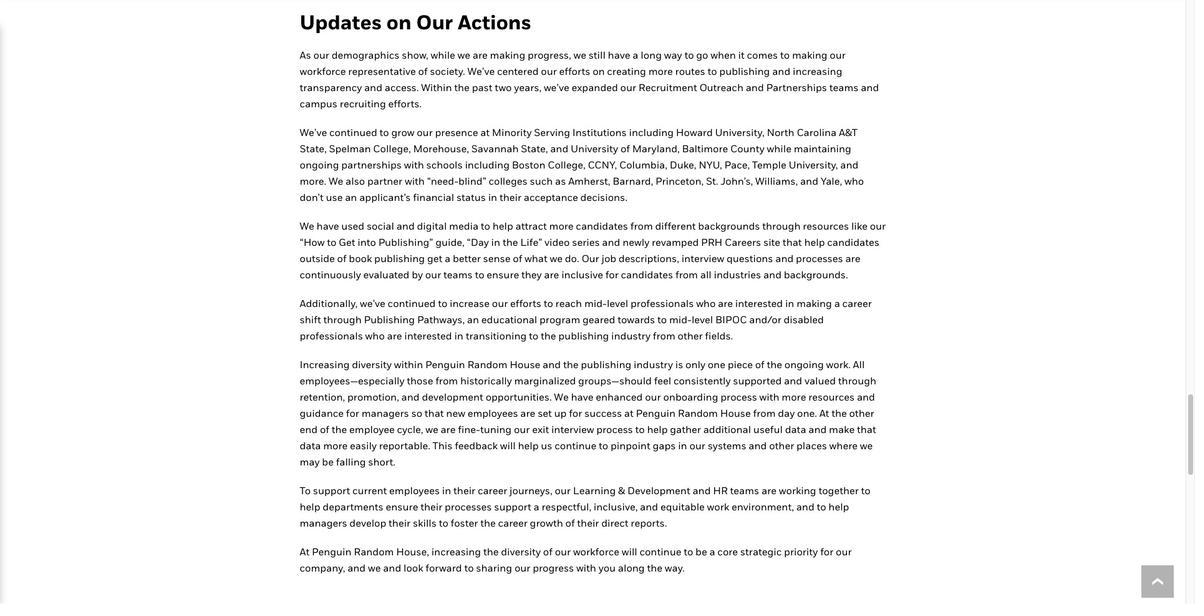 Task type: describe. For each thing, give the bounding box(es) containing it.
1 vertical spatial data
[[300, 440, 321, 452]]

all
[[701, 269, 712, 281]]

are up this
[[441, 423, 456, 436]]

publishing inside the increasing diversity within penguin random house and the publishing industry is only one piece of the ongoing work. all employees—especially those from historically marginalized groups—should feel consistently supported and valued through retention, promotion, and development opportunities. we have enhanced our onboarding process with more resources and guidance for managers so that new employees are set up for success at penguin random house from day one. at the other end of the employee cycle, we are fine-tuning our exit interview process to help gather additional useful data and make that data more easily reportable. this feedback will help us continue to pinpoint gaps in our systems and other places where we may be falling short.
[[581, 359, 632, 371]]

departments
[[323, 501, 384, 513]]

boston
[[512, 159, 546, 171]]

a inside additionally, we've continued to increase our efforts to reach mid-level professionals who are interested in making a career shift through publishing pathways, an educational program geared towards to mid-level bipoc and/or disabled professionals who are interested in transitioning to the publishing industry from other fields.
[[835, 297, 841, 310]]

be inside at penguin random house, increasing the diversity of our workforce will continue to be a core strategic priority for our company, and we and look forward to sharing our progress with you along the way.
[[696, 546, 708, 558]]

1 vertical spatial career
[[478, 485, 508, 497]]

1 horizontal spatial mid-
[[670, 314, 692, 326]]

1 horizontal spatial support
[[495, 501, 532, 513]]

making up partnerships
[[793, 49, 828, 61]]

columbia,
[[620, 159, 668, 171]]

cycle,
[[397, 423, 424, 436]]

within
[[394, 359, 423, 371]]

with left schools
[[404, 159, 424, 171]]

of left what
[[513, 252, 523, 265]]

1 vertical spatial candidates
[[828, 236, 880, 249]]

continued inside we've continued to grow our presence at minority serving institutions including howard university, north carolina a&t state, spelman college, morehouse, savannah state, and university of maryland, baltimore county while maintaining ongoing partnerships with schools including boston college, ccny, columbia, duke, nyu, pace, temple university, and more. we also partner with "need-blind" colleges such as amherst, barnard, princeton, st. john's, williams, and yale, who don't use an applicant's financial status in their acceptance decisions.
[[330, 126, 378, 139]]

are inside as our demographics show, while we are making progress, we still have a long way to go when it comes to making our workforce representative of society. we've centered our efforts on creating more routes to publishing and increasing transparency and access. within the past two years, we've expanded our recruitment outreach and partnerships teams and campus recruiting efforts.
[[473, 49, 488, 61]]

to left sharing at the left of page
[[465, 562, 474, 575]]

are left set
[[521, 407, 536, 420]]

from left 'all'
[[676, 269, 698, 281]]

1 horizontal spatial college,
[[548, 159, 586, 171]]

tuning
[[481, 423, 512, 436]]

enhanced
[[596, 391, 643, 403]]

1 horizontal spatial professionals
[[631, 297, 694, 310]]

use
[[326, 191, 343, 204]]

we inside we've continued to grow our presence at minority serving institutions including howard university, north carolina a&t state, spelman college, morehouse, savannah state, and university of maryland, baltimore county while maintaining ongoing partnerships with schools including boston college, ccny, columbia, duke, nyu, pace, temple university, and more. we also partner with "need-blind" colleges such as amherst, barnard, princeton, st. john's, williams, and yale, who don't use an applicant's financial status in their acceptance decisions.
[[329, 175, 344, 188]]

workforce inside at penguin random house, increasing the diversity of our workforce will continue to be a core strategic priority for our company, and we and look forward to sharing our progress with you along the way.
[[574, 546, 620, 558]]

show,
[[402, 49, 429, 61]]

past
[[472, 81, 493, 94]]

of inside we've continued to grow our presence at minority serving institutions including howard university, north carolina a&t state, spelman college, morehouse, savannah state, and university of maryland, baltimore county while maintaining ongoing partnerships with schools including boston college, ccny, columbia, duke, nyu, pace, temple university, and more. we also partner with "need-blind" colleges such as amherst, barnard, princeton, st. john's, williams, and yale, who don't use an applicant's financial status in their acceptance decisions.
[[621, 143, 630, 155]]

of right end
[[320, 423, 330, 436]]

howard
[[677, 126, 713, 139]]

fields.
[[706, 330, 734, 342]]

still
[[589, 49, 606, 61]]

respectful,
[[542, 501, 592, 513]]

career inside additionally, we've continued to increase our efforts to reach mid-level professionals who are interested in making a career shift through publishing pathways, an educational program geared towards to mid-level bipoc and/or disabled professionals who are interested in transitioning to the publishing industry from other fields.
[[843, 297, 873, 310]]

interview inside the increasing diversity within penguin random house and the publishing industry is only one piece of the ongoing work. all employees—especially those from historically marginalized groups—should feel consistently supported and valued through retention, promotion, and development opportunities. we have enhanced our onboarding process with more resources and guidance for managers so that new employees are set up for success at penguin random house from day one. at the other end of the employee cycle, we are fine-tuning our exit interview process to help gather additional useful data and make that data more easily reportable. this feedback will help us continue to pinpoint gaps in our systems and other places where we may be falling short.
[[552, 423, 595, 436]]

to left go
[[685, 49, 694, 61]]

of down get
[[337, 252, 347, 265]]

1 vertical spatial level
[[692, 314, 714, 326]]

to inside we've continued to grow our presence at minority serving institutions including howard university, north carolina a&t state, spelman college, morehouse, savannah state, and university of maryland, baltimore county while maintaining ongoing partnerships with schools including boston college, ccny, columbia, duke, nyu, pace, temple university, and more. we also partner with "need-blind" colleges such as amherst, barnard, princeton, st. john's, williams, and yale, who don't use an applicant's financial status in their acceptance decisions.
[[380, 126, 389, 139]]

schools
[[427, 159, 463, 171]]

1 horizontal spatial random
[[468, 359, 508, 371]]

the up make
[[832, 407, 848, 420]]

additionally, we've continued to increase our efforts to reach mid-level professionals who are interested in making a career shift through publishing pathways, an educational program geared towards to mid-level bipoc and/or disabled professionals who are interested in transitioning to the publishing industry from other fields.
[[300, 297, 873, 342]]

1 horizontal spatial including
[[630, 126, 674, 139]]

up
[[555, 407, 567, 420]]

2 horizontal spatial penguin
[[636, 407, 676, 420]]

to down better
[[475, 269, 485, 281]]

the up supported
[[767, 359, 783, 371]]

we up this
[[426, 423, 439, 436]]

1 vertical spatial house
[[721, 407, 751, 420]]

0 horizontal spatial who
[[366, 330, 385, 342]]

we've inside we've continued to grow our presence at minority serving institutions including howard university, north carolina a&t state, spelman college, morehouse, savannah state, and university of maryland, baltimore county while maintaining ongoing partnerships with schools including boston college, ccny, columbia, duke, nyu, pace, temple university, and more. we also partner with "need-blind" colleges such as amherst, barnard, princeton, st. john's, williams, and yale, who don't use an applicant's financial status in their acceptance decisions.
[[300, 126, 327, 139]]

with up 'financial'
[[405, 175, 425, 188]]

ongoing inside we've continued to grow our presence at minority serving institutions including howard university, north carolina a&t state, spelman college, morehouse, savannah state, and university of maryland, baltimore county while maintaining ongoing partnerships with schools including boston college, ccny, columbia, duke, nyu, pace, temple university, and more. we also partner with "need-blind" colleges such as amherst, barnard, princeton, st. john's, williams, and yale, who don't use an applicant's financial status in their acceptance decisions.
[[300, 159, 339, 171]]

have inside as our demographics show, while we are making progress, we still have a long way to go when it comes to making our workforce representative of society. we've centered our efforts on creating more routes to publishing and increasing transparency and access. within the past two years, we've expanded our recruitment outreach and partnerships teams and campus recruiting efforts.
[[608, 49, 631, 61]]

presence
[[435, 126, 478, 139]]

all
[[854, 359, 865, 371]]

life"
[[521, 236, 543, 249]]

equitable
[[661, 501, 705, 513]]

we right where
[[861, 440, 873, 452]]

feel
[[655, 375, 672, 387]]

princeton,
[[656, 175, 704, 188]]

do.
[[565, 252, 580, 265]]

will inside at penguin random house, increasing the diversity of our workforce will continue to be a core strategic priority for our company, and we and look forward to sharing our progress with you along the way.
[[622, 546, 638, 558]]

guidance
[[300, 407, 344, 420]]

to down 'educational'
[[529, 330, 539, 342]]

to up pathways,
[[438, 297, 448, 310]]

systems
[[708, 440, 747, 452]]

transparency
[[300, 81, 362, 94]]

the inside we have used social and digital media to help attract more candidates from different backgrounds through resources like our "how to get into publishing" guide, "day in the life" video series and newly revamped prh careers site that help candidates outside of book publishing get a better sense of what we do. our job descriptions, interview questions and processes are continuously evaluated by our teams to ensure they are inclusive for candidates from all industries and backgrounds.
[[503, 236, 518, 249]]

revamped
[[652, 236, 699, 249]]

pinpoint
[[611, 440, 651, 452]]

through inside additionally, we've continued to increase our efforts to reach mid-level professionals who are interested in making a career shift through publishing pathways, an educational program geared towards to mid-level bipoc and/or disabled professionals who are interested in transitioning to the publishing industry from other fields.
[[324, 314, 362, 326]]

an inside we've continued to grow our presence at minority serving institutions including howard university, north carolina a&t state, spelman college, morehouse, savannah state, and university of maryland, baltimore county while maintaining ongoing partnerships with schools including boston college, ccny, columbia, duke, nyu, pace, temple university, and more. we also partner with "need-blind" colleges such as amherst, barnard, princeton, st. john's, williams, and yale, who don't use an applicant's financial status in their acceptance decisions.
[[345, 191, 357, 204]]

we left still
[[574, 49, 587, 61]]

supported
[[734, 375, 782, 387]]

the up marginalized
[[564, 359, 579, 371]]

to up pinpoint
[[636, 423, 645, 436]]

to right the skills
[[439, 517, 449, 530]]

to down together
[[817, 501, 827, 513]]

to left pinpoint
[[599, 440, 609, 452]]

while inside we've continued to grow our presence at minority serving institutions including howard university, north carolina a&t state, spelman college, morehouse, savannah state, and university of maryland, baltimore county while maintaining ongoing partnerships with schools including boston college, ccny, columbia, duke, nyu, pace, temple university, and more. we also partner with "need-blind" colleges such as amherst, barnard, princeton, st. john's, williams, and yale, who don't use an applicant's financial status in their acceptance decisions.
[[767, 143, 792, 155]]

more up 'day' at bottom
[[782, 391, 807, 403]]

historically
[[461, 375, 512, 387]]

to up the ""day"
[[481, 220, 491, 232]]

to right together
[[862, 485, 871, 497]]

working
[[780, 485, 817, 497]]

we up society.
[[458, 49, 471, 61]]

to right comes
[[781, 49, 790, 61]]

continue inside at penguin random house, increasing the diversity of our workforce will continue to be a core strategic priority for our company, and we and look forward to sharing our progress with you along the way.
[[640, 546, 682, 558]]

disabled
[[784, 314, 825, 326]]

with inside the increasing diversity within penguin random house and the publishing industry is only one piece of the ongoing work. all employees—especially those from historically marginalized groups—should feel consistently supported and valued through retention, promotion, and development opportunities. we have enhanced our onboarding process with more resources and guidance for managers so that new employees are set up for success at penguin random house from day one. at the other end of the employee cycle, we are fine-tuning our exit interview process to help gather additional useful data and make that data more easily reportable. this feedback will help us continue to pinpoint gaps in our systems and other places where we may be falling short.
[[760, 391, 780, 403]]

applicant's
[[360, 191, 411, 204]]

go
[[697, 49, 709, 61]]

in inside the to support current employees in their career journeys, our learning & development and hr teams are working together to help departments ensure their processes support a respectful, inclusive, and equitable work environment, and to help managers develop their skills to foster the career growth of their direct reports.
[[442, 485, 452, 497]]

0 horizontal spatial on
[[387, 10, 412, 34]]

increase
[[450, 297, 490, 310]]

0 vertical spatial college,
[[373, 143, 411, 155]]

efforts.
[[389, 98, 422, 110]]

2 vertical spatial career
[[498, 517, 528, 530]]

at inside we've continued to grow our presence at minority serving institutions including howard university, north carolina a&t state, spelman college, morehouse, savannah state, and university of maryland, baltimore county while maintaining ongoing partnerships with schools including boston college, ccny, columbia, duke, nyu, pace, temple university, and more. we also partner with "need-blind" colleges such as amherst, barnard, princeton, st. john's, williams, and yale, who don't use an applicant's financial status in their acceptance decisions.
[[481, 126, 490, 139]]

be inside the increasing diversity within penguin random house and the publishing industry is only one piece of the ongoing work. all employees—especially those from historically marginalized groups—should feel consistently supported and valued through retention, promotion, and development opportunities. we have enhanced our onboarding process with more resources and guidance for managers so that new employees are set up for success at penguin random house from day one. at the other end of the employee cycle, we are fine-tuning our exit interview process to help gather additional useful data and make that data more easily reportable. this feedback will help us continue to pinpoint gaps in our systems and other places where we may be falling short.
[[322, 456, 334, 468]]

get
[[339, 236, 355, 249]]

their left the direct
[[578, 517, 600, 530]]

nyu,
[[699, 159, 723, 171]]

from up newly
[[631, 220, 653, 232]]

1 horizontal spatial data
[[786, 423, 807, 436]]

publishing
[[364, 314, 415, 326]]

in inside we've continued to grow our presence at minority serving institutions including howard university, north carolina a&t state, spelman college, morehouse, savannah state, and university of maryland, baltimore county while maintaining ongoing partnerships with schools including boston college, ccny, columbia, duke, nyu, pace, temple university, and more. we also partner with "need-blind" colleges such as amherst, barnard, princeton, st. john's, williams, and yale, who don't use an applicant's financial status in their acceptance decisions.
[[489, 191, 498, 204]]

marginalized
[[515, 375, 576, 387]]

2 horizontal spatial other
[[850, 407, 875, 420]]

opportunities.
[[486, 391, 552, 403]]

institutions
[[573, 126, 627, 139]]

it
[[739, 49, 745, 61]]

are right the they
[[545, 269, 560, 281]]

shift
[[300, 314, 321, 326]]

direct
[[602, 517, 629, 530]]

barnard,
[[613, 175, 654, 188]]

in down pathways,
[[455, 330, 464, 342]]

1 vertical spatial that
[[425, 407, 444, 420]]

the down guidance
[[332, 423, 347, 436]]

to right towards
[[658, 314, 667, 326]]

help up backgrounds.
[[805, 236, 825, 249]]

0 vertical spatial level
[[607, 297, 629, 310]]

0 vertical spatial university,
[[716, 126, 765, 139]]

so
[[412, 407, 423, 420]]

from up 'useful'
[[754, 407, 776, 420]]

increasing inside at penguin random house, increasing the diversity of our workforce will continue to be a core strategic priority for our company, and we and look forward to sharing our progress with you along the way.
[[432, 546, 481, 558]]

williams,
[[756, 175, 798, 188]]

we inside the increasing diversity within penguin random house and the publishing industry is only one piece of the ongoing work. all employees—especially those from historically marginalized groups—should feel consistently supported and valued through retention, promotion, and development opportunities. we have enhanced our onboarding process with more resources and guidance for managers so that new employees are set up for success at penguin random house from day one. at the other end of the employee cycle, we are fine-tuning our exit interview process to help gather additional useful data and make that data more easily reportable. this feedback will help us continue to pinpoint gaps in our systems and other places where we may be falling short.
[[555, 391, 569, 403]]

we've inside additionally, we've continued to increase our efforts to reach mid-level professionals who are interested in making a career shift through publishing pathways, an educational program geared towards to mid-level bipoc and/or disabled professionals who are interested in transitioning to the publishing industry from other fields.
[[360, 297, 386, 310]]

industry inside additionally, we've continued to increase our efforts to reach mid-level professionals who are interested in making a career shift through publishing pathways, an educational program geared towards to mid-level bipoc and/or disabled professionals who are interested in transitioning to the publishing industry from other fields.
[[612, 330, 651, 342]]

through inside the increasing diversity within penguin random house and the publishing industry is only one piece of the ongoing work. all employees—especially those from historically marginalized groups—should feel consistently supported and valued through retention, promotion, and development opportunities. we have enhanced our onboarding process with more resources and guidance for managers so that new employees are set up for success at penguin random house from day one. at the other end of the employee cycle, we are fine-tuning our exit interview process to help gather additional useful data and make that data more easily reportable. this feedback will help us continue to pinpoint gaps in our systems and other places where we may be falling short.
[[839, 375, 877, 387]]

demographics
[[332, 49, 400, 61]]

help left the attract
[[493, 220, 514, 232]]

of inside at penguin random house, increasing the diversity of our workforce will continue to be a core strategic priority for our company, and we and look forward to sharing our progress with you along the way.
[[544, 546, 553, 558]]

site
[[764, 236, 781, 249]]

making up centered
[[490, 49, 526, 61]]

the left 'way.'
[[648, 562, 663, 575]]

help down together
[[829, 501, 850, 513]]

employees inside the to support current employees in their career journeys, our learning & development and hr teams are working together to help departments ensure their processes support a respectful, inclusive, and equitable work environment, and to help managers develop their skills to foster the career growth of their direct reports.
[[390, 485, 440, 497]]

short.
[[368, 456, 396, 468]]

diversity inside at penguin random house, increasing the diversity of our workforce will continue to be a core strategic priority for our company, and we and look forward to sharing our progress with you along the way.
[[501, 546, 541, 558]]

forward
[[426, 562, 462, 575]]

groups—should
[[579, 375, 652, 387]]

at inside at penguin random house, increasing the diversity of our workforce will continue to be a core strategic priority for our company, and we and look forward to sharing our progress with you along the way.
[[300, 546, 310, 558]]

1 vertical spatial including
[[465, 159, 510, 171]]

a inside as our demographics show, while we are making progress, we still have a long way to go when it comes to making our workforce representative of society. we've centered our efforts on creating more routes to publishing and increasing transparency and access. within the past two years, we've expanded our recruitment outreach and partnerships teams and campus recruiting efforts.
[[633, 49, 639, 61]]

continuously
[[300, 269, 361, 281]]

they
[[522, 269, 542, 281]]

continue inside the increasing diversity within penguin random house and the publishing industry is only one piece of the ongoing work. all employees—especially those from historically marginalized groups—should feel consistently supported and valued through retention, promotion, and development opportunities. we have enhanced our onboarding process with more resources and guidance for managers so that new employees are set up for success at penguin random house from day one. at the other end of the employee cycle, we are fine-tuning our exit interview process to help gather additional useful data and make that data more easily reportable. this feedback will help us continue to pinpoint gaps in our systems and other places where we may be falling short.
[[555, 440, 597, 452]]

society.
[[430, 65, 465, 78]]

increasing inside as our demographics show, while we are making progress, we still have a long way to go when it comes to making our workforce representative of society. we've centered our efforts on creating more routes to publishing and increasing transparency and access. within the past two years, we've expanded our recruitment outreach and partnerships teams and campus recruiting efforts.
[[793, 65, 843, 78]]

don't
[[300, 191, 324, 204]]

a inside the to support current employees in their career journeys, our learning & development and hr teams are working together to help departments ensure their processes support a respectful, inclusive, and equitable work environment, and to help managers develop their skills to foster the career growth of their direct reports.
[[534, 501, 540, 513]]

retention,
[[300, 391, 345, 403]]

efforts inside as our demographics show, while we are making progress, we still have a long way to go when it comes to making our workforce representative of society. we've centered our efforts on creating more routes to publishing and increasing transparency and access. within the past two years, we've expanded our recruitment outreach and partnerships teams and campus recruiting efforts.
[[560, 65, 591, 78]]

for up employee
[[346, 407, 360, 420]]

help down to at the left
[[300, 501, 321, 513]]

pace,
[[725, 159, 750, 171]]

1 vertical spatial random
[[678, 407, 718, 420]]

at inside the increasing diversity within penguin random house and the publishing industry is only one piece of the ongoing work. all employees—especially those from historically marginalized groups—should feel consistently supported and valued through retention, promotion, and development opportunities. we have enhanced our onboarding process with more resources and guidance for managers so that new employees are set up for success at penguin random house from day one. at the other end of the employee cycle, we are fine-tuning our exit interview process to help gather additional useful data and make that data more easily reportable. this feedback will help us continue to pinpoint gaps in our systems and other places where we may be falling short.
[[820, 407, 830, 420]]

work
[[708, 501, 730, 513]]

towards
[[618, 314, 656, 326]]

develop
[[350, 517, 387, 530]]

"how
[[300, 236, 325, 249]]

sharing
[[476, 562, 513, 575]]

to support current employees in their career journeys, our learning & development and hr teams are working together to help departments ensure their processes support a respectful, inclusive, and equitable work environment, and to help managers develop their skills to foster the career growth of their direct reports.
[[300, 485, 871, 530]]

such
[[530, 175, 553, 188]]

the inside as our demographics show, while we are making progress, we still have a long way to go when it comes to making our workforce representative of society. we've centered our efforts on creating more routes to publishing and increasing transparency and access. within the past two years, we've expanded our recruitment outreach and partnerships teams and campus recruiting efforts.
[[455, 81, 470, 94]]

are down publishing
[[387, 330, 402, 342]]

company,
[[300, 562, 345, 575]]

feedback
[[455, 440, 498, 452]]

guide,
[[436, 236, 465, 249]]

strategic
[[741, 546, 782, 558]]

help up gaps
[[648, 423, 668, 436]]

who inside we've continued to grow our presence at minority serving institutions including howard university, north carolina a&t state, spelman college, morehouse, savannah state, and university of maryland, baltimore county while maintaining ongoing partnerships with schools including boston college, ccny, columbia, duke, nyu, pace, temple university, and more. we also partner with "need-blind" colleges such as amherst, barnard, princeton, st. john's, williams, and yale, who don't use an applicant's financial status in their acceptance decisions.
[[845, 175, 865, 188]]

by
[[412, 269, 423, 281]]

1 vertical spatial who
[[697, 297, 716, 310]]

processes inside we have used social and digital media to help attract more candidates from different backgrounds through resources like our "how to get into publishing" guide, "day in the life" video series and newly revamped prh careers site that help candidates outside of book publishing get a better sense of what we do. our job descriptions, interview questions and processes are continuously evaluated by our teams to ensure they are inclusive for candidates from all industries and backgrounds.
[[797, 252, 844, 265]]

&
[[619, 485, 626, 497]]

attract
[[516, 220, 547, 232]]

we've inside as our demographics show, while we are making progress, we still have a long way to go when it comes to making our workforce representative of society. we've centered our efforts on creating more routes to publishing and increasing transparency and access. within the past two years, we've expanded our recruitment outreach and partnerships teams and campus recruiting efforts.
[[544, 81, 570, 94]]

gather
[[671, 423, 702, 436]]

2 vertical spatial candidates
[[621, 269, 674, 281]]

the up sharing at the left of page
[[484, 546, 499, 558]]

for inside at penguin random house, increasing the diversity of our workforce will continue to be a core strategic priority for our company, and we and look forward to sharing our progress with you along the way.
[[821, 546, 834, 558]]

get
[[428, 252, 443, 265]]

1 state, from the left
[[300, 143, 327, 155]]

outside
[[300, 252, 335, 265]]

processes inside the to support current employees in their career journeys, our learning & development and hr teams are working together to help departments ensure their processes support a respectful, inclusive, and equitable work environment, and to help managers develop their skills to foster the career growth of their direct reports.
[[445, 501, 492, 513]]

teams inside as our demographics show, while we are making progress, we still have a long way to go when it comes to making our workforce representative of society. we've centered our efforts on creating more routes to publishing and increasing transparency and access. within the past two years, we've expanded our recruitment outreach and partnerships teams and campus recruiting efforts.
[[830, 81, 859, 94]]

are inside the to support current employees in their career journeys, our learning & development and hr teams are working together to help departments ensure their processes support a respectful, inclusive, and equitable work environment, and to help managers develop their skills to foster the career growth of their direct reports.
[[762, 485, 777, 497]]

baltimore
[[683, 143, 729, 155]]

from up "development"
[[436, 375, 458, 387]]

core
[[718, 546, 739, 558]]

campus
[[300, 98, 338, 110]]

at inside the increasing diversity within penguin random house and the publishing industry is only one piece of the ongoing work. all employees—especially those from historically marginalized groups—should feel consistently supported and valued through retention, promotion, and development opportunities. we have enhanced our onboarding process with more resources and guidance for managers so that new employees are set up for success at penguin random house from day one. at the other end of the employee cycle, we are fine-tuning our exit interview process to help gather additional useful data and make that data more easily reportable. this feedback will help us continue to pinpoint gaps in our systems and other places where we may be falling short.
[[625, 407, 634, 420]]

0 vertical spatial candidates
[[576, 220, 629, 232]]

in up disabled
[[786, 297, 795, 310]]

our inside additionally, we've continued to increase our efforts to reach mid-level professionals who are interested in making a career shift through publishing pathways, an educational program geared towards to mid-level bipoc and/or disabled professionals who are interested in transitioning to the publishing industry from other fields.
[[492, 297, 508, 310]]

0 horizontal spatial professionals
[[300, 330, 363, 342]]

0 horizontal spatial house
[[510, 359, 541, 371]]

publishing inside additionally, we've continued to increase our efforts to reach mid-level professionals who are interested in making a career shift through publishing pathways, an educational program geared towards to mid-level bipoc and/or disabled professionals who are interested in transitioning to the publishing industry from other fields.
[[559, 330, 609, 342]]

reportable.
[[379, 440, 431, 452]]

to left get
[[327, 236, 337, 249]]

development
[[628, 485, 691, 497]]



Task type: vqa. For each thing, say whether or not it's contained in the screenshot.
AVAILABLE inside the OUR WEBSITE ONLY INCLUDES INFORMATION ABOUT BOOKS AND AUTHORS CURRENTLY PUBLISHED BY PENGUIN RANDOM HOUSE AND AVAILABLE FOR ORDER (INCLUDING BACKORDER AND PREORDER) IN THE UNITED STATES.
no



Task type: locate. For each thing, give the bounding box(es) containing it.
ensure up the skills
[[386, 501, 418, 513]]

interested down pathways,
[[405, 330, 452, 342]]

0 vertical spatial support
[[313, 485, 350, 497]]

0 horizontal spatial including
[[465, 159, 510, 171]]

random down develop
[[354, 546, 394, 558]]

for down job
[[606, 269, 619, 281]]

recruiting
[[340, 98, 386, 110]]

0 vertical spatial interview
[[682, 252, 725, 265]]

of up the progress
[[544, 546, 553, 558]]

including down the savannah
[[465, 159, 510, 171]]

workforce up transparency
[[300, 65, 346, 78]]

are up environment,
[[762, 485, 777, 497]]

house up additional
[[721, 407, 751, 420]]

publishing
[[720, 65, 771, 78], [375, 252, 425, 265], [559, 330, 609, 342], [581, 359, 632, 371]]

help left us
[[518, 440, 539, 452]]

university, up 'county'
[[716, 126, 765, 139]]

ongoing up more.
[[300, 159, 339, 171]]

1 horizontal spatial penguin
[[426, 359, 465, 371]]

0 vertical spatial including
[[630, 126, 674, 139]]

state,
[[300, 143, 327, 155], [521, 143, 548, 155]]

0 horizontal spatial will
[[500, 440, 516, 452]]

we have used social and digital media to help attract more candidates from different backgrounds through resources like our "how to get into publishing" guide, "day in the life" video series and newly revamped prh careers site that help candidates outside of book publishing get a better sense of what we do. our job descriptions, interview questions and processes are continuously evaluated by our teams to ensure they are inclusive for candidates from all industries and backgrounds.
[[300, 220, 886, 281]]

at right one.
[[820, 407, 830, 420]]

0 vertical spatial that
[[783, 236, 802, 249]]

0 horizontal spatial support
[[313, 485, 350, 497]]

new
[[447, 407, 466, 420]]

actions
[[458, 10, 532, 34]]

0 vertical spatial industry
[[612, 330, 651, 342]]

publishing down geared
[[559, 330, 609, 342]]

data down 'day' at bottom
[[786, 423, 807, 436]]

of inside the to support current employees in their career journeys, our learning & development and hr teams are working together to help departments ensure their processes support a respectful, inclusive, and equitable work environment, and to help managers develop their skills to foster the career growth of their direct reports.
[[566, 517, 575, 530]]

at
[[481, 126, 490, 139], [625, 407, 634, 420]]

resources inside we have used social and digital media to help attract more candidates from different backgrounds through resources like our "how to get into publishing" guide, "day in the life" video series and newly revamped prh careers site that help candidates outside of book publishing get a better sense of what we do. our job descriptions, interview questions and processes are continuously evaluated by our teams to ensure they are inclusive for candidates from all industries and backgrounds.
[[804, 220, 850, 232]]

support right to at the left
[[313, 485, 350, 497]]

2 horizontal spatial we
[[555, 391, 569, 403]]

0 horizontal spatial teams
[[444, 269, 473, 281]]

we've up publishing
[[360, 297, 386, 310]]

efforts inside additionally, we've continued to increase our efforts to reach mid-level professionals who are interested in making a career shift through publishing pathways, an educational program geared towards to mid-level bipoc and/or disabled professionals who are interested in transitioning to the publishing industry from other fields.
[[511, 297, 542, 310]]

university
[[571, 143, 619, 155]]

support
[[313, 485, 350, 497], [495, 501, 532, 513]]

more
[[649, 65, 673, 78], [550, 220, 574, 232], [782, 391, 807, 403], [323, 440, 348, 452]]

0 vertical spatial ongoing
[[300, 159, 339, 171]]

managers down the departments
[[300, 517, 347, 530]]

the inside additionally, we've continued to increase our efforts to reach mid-level professionals who are interested in making a career shift through publishing pathways, an educational program geared towards to mid-level bipoc and/or disabled professionals who are interested in transitioning to the publishing industry from other fields.
[[541, 330, 557, 342]]

0 vertical spatial we've
[[468, 65, 495, 78]]

1 vertical spatial interested
[[405, 330, 452, 342]]

additionally,
[[300, 297, 358, 310]]

our inside the to support current employees in their career journeys, our learning & development and hr teams are working together to help departments ensure their processes support a respectful, inclusive, and equitable work environment, and to help managers develop their skills to foster the career growth of their direct reports.
[[555, 485, 571, 497]]

our inside we've continued to grow our presence at minority serving institutions including howard university, north carolina a&t state, spelman college, morehouse, savannah state, and university of maryland, baltimore county while maintaining ongoing partnerships with schools including boston college, ccny, columbia, duke, nyu, pace, temple university, and more. we also partner with "need-blind" colleges such as amherst, barnard, princeton, st. john's, williams, and yale, who don't use an applicant's financial status in their acceptance decisions.
[[417, 126, 433, 139]]

career
[[843, 297, 873, 310], [478, 485, 508, 497], [498, 517, 528, 530]]

penguin up the those
[[426, 359, 465, 371]]

through up site
[[763, 220, 801, 232]]

penguin down feel
[[636, 407, 676, 420]]

creating
[[608, 65, 647, 78]]

2 vertical spatial have
[[571, 391, 594, 403]]

data up may
[[300, 440, 321, 452]]

more up the recruitment
[[649, 65, 673, 78]]

interview
[[682, 252, 725, 265], [552, 423, 595, 436]]

0 vertical spatial continued
[[330, 126, 378, 139]]

help
[[493, 220, 514, 232], [805, 236, 825, 249], [648, 423, 668, 436], [518, 440, 539, 452], [300, 501, 321, 513], [829, 501, 850, 513]]

while inside as our demographics show, while we are making progress, we still have a long way to go when it comes to making our workforce representative of society. we've centered our efforts on creating more routes to publishing and increasing transparency and access. within the past two years, we've expanded our recruitment outreach and partnerships teams and campus recruiting efforts.
[[431, 49, 456, 61]]

updates
[[300, 10, 382, 34]]

0 horizontal spatial ensure
[[386, 501, 418, 513]]

1 horizontal spatial interview
[[682, 252, 725, 265]]

increasing up 'forward' at the left of page
[[432, 546, 481, 558]]

on inside as our demographics show, while we are making progress, we still have a long way to go when it comes to making our workforce representative of society. we've centered our efforts on creating more routes to publishing and increasing transparency and access. within the past two years, we've expanded our recruitment outreach and partnerships teams and campus recruiting efforts.
[[593, 65, 605, 78]]

random inside at penguin random house, increasing the diversity of our workforce will continue to be a core strategic priority for our company, and we and look forward to sharing our progress with you along the way.
[[354, 546, 394, 558]]

continued up spelman
[[330, 126, 378, 139]]

on
[[387, 10, 412, 34], [593, 65, 605, 78]]

1 vertical spatial at
[[625, 407, 634, 420]]

also
[[346, 175, 365, 188]]

0 horizontal spatial we've
[[360, 297, 386, 310]]

1 vertical spatial we've
[[300, 126, 327, 139]]

process down supported
[[721, 391, 758, 403]]

0 vertical spatial processes
[[797, 252, 844, 265]]

industry inside the increasing diversity within penguin random house and the publishing industry is only one piece of the ongoing work. all employees—especially those from historically marginalized groups—should feel consistently supported and valued through retention, promotion, and development opportunities. we have enhanced our onboarding process with more resources and guidance for managers so that new employees are set up for success at penguin random house from day one. at the other end of the employee cycle, we are fine-tuning our exit interview process to help gather additional useful data and make that data more easily reportable. this feedback will help us continue to pinpoint gaps in our systems and other places where we may be falling short.
[[634, 359, 674, 371]]

1 horizontal spatial we
[[329, 175, 344, 188]]

university, down maintaining at right top
[[789, 159, 839, 171]]

with down supported
[[760, 391, 780, 403]]

1 horizontal spatial will
[[622, 546, 638, 558]]

diversity up sharing at the left of page
[[501, 546, 541, 558]]

penguin inside at penguin random house, increasing the diversity of our workforce will continue to be a core strategic priority for our company, and we and look forward to sharing our progress with you along the way.
[[312, 546, 352, 558]]

an right use
[[345, 191, 357, 204]]

status
[[457, 191, 486, 204]]

more inside we have used social and digital media to help attract more candidates from different backgrounds through resources like our "how to get into publishing" guide, "day in the life" video series and newly revamped prh careers site that help candidates outside of book publishing get a better sense of what we do. our job descriptions, interview questions and processes are continuously evaluated by our teams to ensure they are inclusive for candidates from all industries and backgrounds.
[[550, 220, 574, 232]]

ensure inside we have used social and digital media to help attract more candidates from different backgrounds through resources like our "how to get into publishing" guide, "day in the life" video series and newly revamped prh careers site that help candidates outside of book publishing get a better sense of what we do. our job descriptions, interview questions and processes are continuously evaluated by our teams to ensure they are inclusive for candidates from all industries and backgrounds.
[[487, 269, 519, 281]]

will
[[500, 440, 516, 452], [622, 546, 638, 558]]

candidates
[[576, 220, 629, 232], [828, 236, 880, 249], [621, 269, 674, 281]]

their left the skills
[[389, 517, 411, 530]]

university,
[[716, 126, 765, 139], [789, 159, 839, 171]]

our inside we have used social and digital media to help attract more candidates from different backgrounds through resources like our "how to get into publishing" guide, "day in the life" video series and newly revamped prh careers site that help candidates outside of book publishing get a better sense of what we do. our job descriptions, interview questions and processes are continuously evaluated by our teams to ensure they are inclusive for candidates from all industries and backgrounds.
[[582, 252, 600, 265]]

2 state, from the left
[[521, 143, 548, 155]]

of inside as our demographics show, while we are making progress, we still have a long way to go when it comes to making our workforce representative of society. we've centered our efforts on creating more routes to publishing and increasing transparency and access. within the past two years, we've expanded our recruitment outreach and partnerships teams and campus recruiting efforts.
[[419, 65, 428, 78]]

0 vertical spatial at
[[481, 126, 490, 139]]

processes up backgrounds.
[[797, 252, 844, 265]]

1 horizontal spatial increasing
[[793, 65, 843, 78]]

we inside at penguin random house, increasing the diversity of our workforce will continue to be a core strategic priority for our company, and we and look forward to sharing our progress with you along the way.
[[368, 562, 381, 575]]

managers inside the to support current employees in their career journeys, our learning & development and hr teams are working together to help departments ensure their processes support a respectful, inclusive, and equitable work environment, and to help managers develop their skills to foster the career growth of their direct reports.
[[300, 517, 347, 530]]

workforce inside as our demographics show, while we are making progress, we still have a long way to go when it comes to making our workforce representative of society. we've centered our efforts on creating more routes to publishing and increasing transparency and access. within the past two years, we've expanded our recruitment outreach and partnerships teams and campus recruiting efforts.
[[300, 65, 346, 78]]

0 vertical spatial while
[[431, 49, 456, 61]]

diversity inside the increasing diversity within penguin random house and the publishing industry is only one piece of the ongoing work. all employees—especially those from historically marginalized groups—should feel consistently supported and valued through retention, promotion, and development opportunities. we have enhanced our onboarding process with more resources and guidance for managers so that new employees are set up for success at penguin random house from day one. at the other end of the employee cycle, we are fine-tuning our exit interview process to help gather additional useful data and make that data more easily reportable. this feedback will help us continue to pinpoint gaps in our systems and other places where we may be falling short.
[[352, 359, 392, 371]]

that right the so
[[425, 407, 444, 420]]

0 vertical spatial our
[[416, 10, 453, 34]]

continued up publishing
[[388, 297, 436, 310]]

an inside additionally, we've continued to increase our efforts to reach mid-level professionals who are interested in making a career shift through publishing pathways, an educational program geared towards to mid-level bipoc and/or disabled professionals who are interested in transitioning to the publishing industry from other fields.
[[467, 314, 479, 326]]

efforts up expanded
[[560, 65, 591, 78]]

program
[[540, 314, 581, 326]]

together
[[819, 485, 859, 497]]

state, up more.
[[300, 143, 327, 155]]

1 horizontal spatial on
[[593, 65, 605, 78]]

0 vertical spatial we
[[329, 175, 344, 188]]

mid-
[[585, 297, 607, 310], [670, 314, 692, 326]]

a right get in the left of the page
[[445, 252, 451, 265]]

1 vertical spatial mid-
[[670, 314, 692, 326]]

2 horizontal spatial random
[[678, 407, 718, 420]]

maintaining
[[794, 143, 852, 155]]

who down publishing
[[366, 330, 385, 342]]

with inside at penguin random house, increasing the diversity of our workforce will continue to be a core strategic priority for our company, and we and look forward to sharing our progress with you along the way.
[[577, 562, 597, 575]]

more inside as our demographics show, while we are making progress, we still have a long way to go when it comes to making our workforce representative of society. we've centered our efforts on creating more routes to publishing and increasing transparency and access. within the past two years, we've expanded our recruitment outreach and partnerships teams and campus recruiting efforts.
[[649, 65, 673, 78]]

0 horizontal spatial at
[[300, 546, 310, 558]]

for inside we have used social and digital media to help attract more candidates from different backgrounds through resources like our "how to get into publishing" guide, "day in the life" video series and newly revamped prh careers site that help candidates outside of book publishing get a better sense of what we do. our job descriptions, interview questions and processes are continuously evaluated by our teams to ensure they are inclusive for candidates from all industries and backgrounds.
[[606, 269, 619, 281]]

in inside we have used social and digital media to help attract more candidates from different backgrounds through resources like our "how to get into publishing" guide, "day in the life" video series and newly revamped prh careers site that help candidates outside of book publishing get a better sense of what we do. our job descriptions, interview questions and processes are continuously evaluated by our teams to ensure they are inclusive for candidates from all industries and backgrounds.
[[492, 236, 501, 249]]

only
[[686, 359, 706, 371]]

reach
[[556, 297, 582, 310]]

1 horizontal spatial an
[[467, 314, 479, 326]]

to up 'way.'
[[684, 546, 694, 558]]

1 vertical spatial efforts
[[511, 297, 542, 310]]

1 horizontal spatial other
[[770, 440, 795, 452]]

through inside we have used social and digital media to help attract more candidates from different backgrounds through resources like our "how to get into publishing" guide, "day in the life" video series and newly revamped prh careers site that help candidates outside of book publishing get a better sense of what we do. our job descriptions, interview questions and processes are continuously evaluated by our teams to ensure they are inclusive for candidates from all industries and backgrounds.
[[763, 220, 801, 232]]

current
[[353, 485, 387, 497]]

0 vertical spatial other
[[678, 330, 703, 342]]

1 horizontal spatial ongoing
[[785, 359, 824, 371]]

video
[[545, 236, 570, 249]]

interview up 'all'
[[682, 252, 725, 265]]

their up the skills
[[421, 501, 443, 513]]

2 horizontal spatial who
[[845, 175, 865, 188]]

college,
[[373, 143, 411, 155], [548, 159, 586, 171]]

0 horizontal spatial interested
[[405, 330, 452, 342]]

have inside the increasing diversity within penguin random house and the publishing industry is only one piece of the ongoing work. all employees—especially those from historically marginalized groups—should feel consistently supported and valued through retention, promotion, and development opportunities. we have enhanced our onboarding process with more resources and guidance for managers so that new employees are set up for success at penguin random house from day one. at the other end of the employee cycle, we are fine-tuning our exit interview process to help gather additional useful data and make that data more easily reportable. this feedback will help us continue to pinpoint gaps in our systems and other places where we may be falling short.
[[571, 391, 594, 403]]

different
[[656, 220, 696, 232]]

are up past
[[473, 49, 488, 61]]

we left do.
[[550, 252, 563, 265]]

useful
[[754, 423, 783, 436]]

yale,
[[821, 175, 843, 188]]

0 vertical spatial diversity
[[352, 359, 392, 371]]

1 vertical spatial teams
[[444, 269, 473, 281]]

within
[[421, 81, 452, 94]]

through down all
[[839, 375, 877, 387]]

inclusive,
[[594, 501, 638, 513]]

partnerships
[[342, 159, 402, 171]]

0 vertical spatial career
[[843, 297, 873, 310]]

0 horizontal spatial our
[[416, 10, 453, 34]]

development
[[422, 391, 484, 403]]

interview down up
[[552, 423, 595, 436]]

1 vertical spatial process
[[597, 423, 633, 436]]

used
[[342, 220, 365, 232]]

that inside we have used social and digital media to help attract more candidates from different backgrounds through resources like our "how to get into publishing" guide, "day in the life" video series and newly revamped prh careers site that help candidates outside of book publishing get a better sense of what we do. our job descriptions, interview questions and processes are continuously evaluated by our teams to ensure they are inclusive for candidates from all industries and backgrounds.
[[783, 236, 802, 249]]

while
[[431, 49, 456, 61], [767, 143, 792, 155]]

a inside we have used social and digital media to help attract more candidates from different backgrounds through resources like our "how to get into publishing" guide, "day in the life" video series and newly revamped prh careers site that help candidates outside of book publishing get a better sense of what we do. our job descriptions, interview questions and processes are continuously evaluated by our teams to ensure they are inclusive for candidates from all industries and backgrounds.
[[445, 252, 451, 265]]

day
[[779, 407, 795, 420]]

will inside the increasing diversity within penguin random house and the publishing industry is only one piece of the ongoing work. all employees—especially those from historically marginalized groups—should feel consistently supported and valued through retention, promotion, and development opportunities. we have enhanced our onboarding process with more resources and guidance for managers so that new employees are set up for success at penguin random house from day one. at the other end of the employee cycle, we are fine-tuning our exit interview process to help gather additional useful data and make that data more easily reportable. this feedback will help us continue to pinpoint gaps in our systems and other places where we may be falling short.
[[500, 440, 516, 452]]

managers inside the increasing diversity within penguin random house and the publishing industry is only one piece of the ongoing work. all employees—especially those from historically marginalized groups—should feel consistently supported and valued through retention, promotion, and development opportunities. we have enhanced our onboarding process with more resources and guidance for managers so that new employees are set up for success at penguin random house from day one. at the other end of the employee cycle, we are fine-tuning our exit interview process to help gather additional useful data and make that data more easily reportable. this feedback will help us continue to pinpoint gaps in our systems and other places where we may be falling short.
[[362, 407, 409, 420]]

1 horizontal spatial while
[[767, 143, 792, 155]]

those
[[407, 375, 433, 387]]

making inside additionally, we've continued to increase our efforts to reach mid-level professionals who are interested in making a career shift through publishing pathways, an educational program geared towards to mid-level bipoc and/or disabled professionals who are interested in transitioning to the publishing industry from other fields.
[[797, 297, 833, 310]]

we've up past
[[468, 65, 495, 78]]

skills
[[413, 517, 437, 530]]

teams inside we have used social and digital media to help attract more candidates from different backgrounds through resources like our "how to get into publishing" guide, "day in the life" video series and newly revamped prh careers site that help candidates outside of book publishing get a better sense of what we do. our job descriptions, interview questions and processes are continuously evaluated by our teams to ensure they are inclusive for candidates from all industries and backgrounds.
[[444, 269, 473, 281]]

to up outreach
[[708, 65, 718, 78]]

1 vertical spatial while
[[767, 143, 792, 155]]

0 vertical spatial we've
[[544, 81, 570, 94]]

are up bipoc at the bottom
[[718, 297, 733, 310]]

1 vertical spatial industry
[[634, 359, 674, 371]]

of up supported
[[756, 359, 765, 371]]

ongoing inside the increasing diversity within penguin random house and the publishing industry is only one piece of the ongoing work. all employees—especially those from historically marginalized groups—should feel consistently supported and valued through retention, promotion, and development opportunities. we have enhanced our onboarding process with more resources and guidance for managers so that new employees are set up for success at penguin random house from day one. at the other end of the employee cycle, we are fine-tuning our exit interview process to help gather additional useful data and make that data more easily reportable. this feedback will help us continue to pinpoint gaps in our systems and other places where we may be falling short.
[[785, 359, 824, 371]]

growth
[[530, 517, 564, 530]]

1 horizontal spatial house
[[721, 407, 751, 420]]

recruitment
[[639, 81, 698, 94]]

in inside the increasing diversity within penguin random house and the publishing industry is only one piece of the ongoing work. all employees—especially those from historically marginalized groups—should feel consistently supported and valued through retention, promotion, and development opportunities. we have enhanced our onboarding process with more resources and guidance for managers so that new employees are set up for success at penguin random house from day one. at the other end of the employee cycle, we are fine-tuning our exit interview process to help gather additional useful data and make that data more easily reportable. this feedback will help us continue to pinpoint gaps in our systems and other places where we may be falling short.
[[679, 440, 688, 452]]

1 horizontal spatial employees
[[468, 407, 518, 420]]

1 horizontal spatial university,
[[789, 159, 839, 171]]

0 horizontal spatial be
[[322, 456, 334, 468]]

be
[[322, 456, 334, 468], [696, 546, 708, 558]]

1 vertical spatial university,
[[789, 159, 839, 171]]

continue up 'way.'
[[640, 546, 682, 558]]

we inside we have used social and digital media to help attract more candidates from different backgrounds through resources like our "how to get into publishing" guide, "day in the life" video series and newly revamped prh careers site that help candidates outside of book publishing get a better sense of what we do. our job descriptions, interview questions and processes are continuously evaluated by our teams to ensure they are inclusive for candidates from all industries and backgrounds.
[[550, 252, 563, 265]]

support down journeys,
[[495, 501, 532, 513]]

1 horizontal spatial that
[[783, 236, 802, 249]]

0 horizontal spatial that
[[425, 407, 444, 420]]

on up show,
[[387, 10, 412, 34]]

more up falling
[[323, 440, 348, 452]]

1 vertical spatial we
[[300, 220, 314, 232]]

0 vertical spatial mid-
[[585, 297, 607, 310]]

at up company,
[[300, 546, 310, 558]]

0 vertical spatial efforts
[[560, 65, 591, 78]]

publishing inside as our demographics show, while we are making progress, we still have a long way to go when it comes to making our workforce representative of society. we've centered our efforts on creating more routes to publishing and increasing transparency and access. within the past two years, we've expanded our recruitment outreach and partnerships teams and campus recruiting efforts.
[[720, 65, 771, 78]]

exit
[[533, 423, 549, 436]]

1 vertical spatial ongoing
[[785, 359, 824, 371]]

data
[[786, 423, 807, 436], [300, 440, 321, 452]]

will down tuning
[[500, 440, 516, 452]]

publishing"
[[379, 236, 433, 249]]

the left life"
[[503, 236, 518, 249]]

random down the onboarding
[[678, 407, 718, 420]]

employees—especially
[[300, 375, 405, 387]]

teams inside the to support current employees in their career journeys, our learning & development and hr teams are working together to help departments ensure their processes support a respectful, inclusive, and equitable work environment, and to help managers develop their skills to foster the career growth of their direct reports.
[[731, 485, 760, 497]]

while down north
[[767, 143, 792, 155]]

1 vertical spatial processes
[[445, 501, 492, 513]]

0 horizontal spatial continue
[[555, 440, 597, 452]]

we inside we have used social and digital media to help attract more candidates from different backgrounds through resources like our "how to get into publishing" guide, "day in the life" video series and newly revamped prh careers site that help candidates outside of book publishing get a better sense of what we do. our job descriptions, interview questions and processes are continuously evaluated by our teams to ensure they are inclusive for candidates from all industries and backgrounds.
[[300, 220, 314, 232]]

mid- up geared
[[585, 297, 607, 310]]

random up historically
[[468, 359, 508, 371]]

2 horizontal spatial teams
[[830, 81, 859, 94]]

for right up
[[569, 407, 583, 420]]

we've inside as our demographics show, while we are making progress, we still have a long way to go when it comes to making our workforce representative of society. we've centered our efforts on creating more routes to publishing and increasing transparency and access. within the past two years, we've expanded our recruitment outreach and partnerships teams and campus recruiting efforts.
[[468, 65, 495, 78]]

0 horizontal spatial penguin
[[312, 546, 352, 558]]

industry up feel
[[634, 359, 674, 371]]

0 vertical spatial an
[[345, 191, 357, 204]]

employees inside the increasing diversity within penguin random house and the publishing industry is only one piece of the ongoing work. all employees—especially those from historically marginalized groups—should feel consistently supported and valued through retention, promotion, and development opportunities. we have enhanced our onboarding process with more resources and guidance for managers so that new employees are set up for success at penguin random house from day one. at the other end of the employee cycle, we are fine-tuning our exit interview process to help gather additional useful data and make that data more easily reportable. this feedback will help us continue to pinpoint gaps in our systems and other places where we may be falling short.
[[468, 407, 518, 420]]

their up foster
[[454, 485, 476, 497]]

0 horizontal spatial diversity
[[352, 359, 392, 371]]

industry down towards
[[612, 330, 651, 342]]

the inside the to support current employees in their career journeys, our learning & development and hr teams are working together to help departments ensure their processes support a respectful, inclusive, and equitable work environment, and to help managers develop their skills to foster the career growth of their direct reports.
[[481, 517, 496, 530]]

publishing inside we have used social and digital media to help attract more candidates from different backgrounds through resources like our "how to get into publishing" guide, "day in the life" video series and newly revamped prh careers site that help candidates outside of book publishing get a better sense of what we do. our job descriptions, interview questions and processes are continuously evaluated by our teams to ensure they are inclusive for candidates from all industries and backgrounds.
[[375, 252, 425, 265]]

pathways,
[[418, 314, 465, 326]]

0 vertical spatial professionals
[[631, 297, 694, 310]]

continued inside additionally, we've continued to increase our efforts to reach mid-level professionals who are interested in making a career shift through publishing pathways, an educational program geared towards to mid-level bipoc and/or disabled professionals who are interested in transitioning to the publishing industry from other fields.
[[388, 297, 436, 310]]

progress
[[533, 562, 574, 575]]

that right make
[[858, 423, 877, 436]]

efforts up 'educational'
[[511, 297, 542, 310]]

at up the savannah
[[481, 126, 490, 139]]

0 vertical spatial increasing
[[793, 65, 843, 78]]

amherst,
[[569, 175, 611, 188]]

their down colleges
[[500, 191, 522, 204]]

interested up and/or
[[736, 297, 784, 310]]

prh
[[702, 236, 723, 249]]

"need-
[[427, 175, 459, 188]]

along
[[618, 562, 645, 575]]

0 horizontal spatial through
[[324, 314, 362, 326]]

partnerships
[[767, 81, 828, 94]]

candidates down descriptions, at the top of page
[[621, 269, 674, 281]]

promotion,
[[348, 391, 399, 403]]

0 vertical spatial ensure
[[487, 269, 519, 281]]

0 horizontal spatial process
[[597, 423, 633, 436]]

0 vertical spatial random
[[468, 359, 508, 371]]

two
[[495, 81, 512, 94]]

0 vertical spatial process
[[721, 391, 758, 403]]

what
[[525, 252, 548, 265]]

end
[[300, 423, 318, 436]]

in right status
[[489, 191, 498, 204]]

with left you
[[577, 562, 597, 575]]

1 vertical spatial continued
[[388, 297, 436, 310]]

a left core
[[710, 546, 716, 558]]

have
[[608, 49, 631, 61], [317, 220, 339, 232], [571, 391, 594, 403]]

we
[[329, 175, 344, 188], [300, 220, 314, 232], [555, 391, 569, 403]]

journeys,
[[510, 485, 553, 497]]

interview inside we have used social and digital media to help attract more candidates from different backgrounds through resources like our "how to get into publishing" guide, "day in the life" video series and newly revamped prh careers site that help candidates outside of book publishing get a better sense of what we do. our job descriptions, interview questions and processes are continuously evaluated by our teams to ensure they are inclusive for candidates from all industries and backgrounds.
[[682, 252, 725, 265]]

publishing down publishing"
[[375, 252, 425, 265]]

be right may
[[322, 456, 334, 468]]

us
[[541, 440, 553, 452]]

0 horizontal spatial college,
[[373, 143, 411, 155]]

educational
[[482, 314, 538, 326]]

mid- right towards
[[670, 314, 692, 326]]

serving
[[535, 126, 571, 139]]

and/or
[[750, 314, 782, 326]]

0 horizontal spatial while
[[431, 49, 456, 61]]

other
[[678, 330, 703, 342], [850, 407, 875, 420], [770, 440, 795, 452]]

1 vertical spatial have
[[317, 220, 339, 232]]

0 horizontal spatial interview
[[552, 423, 595, 436]]

will up "along"
[[622, 546, 638, 558]]

a inside at penguin random house, increasing the diversity of our workforce will continue to be a core strategic priority for our company, and we and look forward to sharing our progress with you along the way.
[[710, 546, 716, 558]]

ensure down sense
[[487, 269, 519, 281]]

1 horizontal spatial we've
[[468, 65, 495, 78]]

process down success
[[597, 423, 633, 436]]

maryland,
[[633, 143, 680, 155]]

2 horizontal spatial that
[[858, 423, 877, 436]]

a down backgrounds.
[[835, 297, 841, 310]]

efforts
[[560, 65, 591, 78], [511, 297, 542, 310]]

questions
[[727, 252, 774, 265]]

0 vertical spatial interested
[[736, 297, 784, 310]]

managers
[[362, 407, 409, 420], [300, 517, 347, 530]]

1 horizontal spatial at
[[625, 407, 634, 420]]

the down program
[[541, 330, 557, 342]]

1 vertical spatial increasing
[[432, 546, 481, 558]]

environment,
[[732, 501, 795, 513]]

are down "like"
[[846, 252, 861, 265]]

priority
[[785, 546, 819, 558]]

0 horizontal spatial random
[[354, 546, 394, 558]]

resources down "valued"
[[809, 391, 855, 403]]

0 horizontal spatial at
[[481, 126, 490, 139]]

house up marginalized
[[510, 359, 541, 371]]

0 horizontal spatial mid-
[[585, 297, 607, 310]]

their inside we've continued to grow our presence at minority serving institutions including howard university, north carolina a&t state, spelman college, morehouse, savannah state, and university of maryland, baltimore county while maintaining ongoing partnerships with schools including boston college, ccny, columbia, duke, nyu, pace, temple university, and more. we also partner with "need-blind" colleges such as amherst, barnard, princeton, st. john's, williams, and yale, who don't use an applicant's financial status in their acceptance decisions.
[[500, 191, 522, 204]]

1 horizontal spatial continued
[[388, 297, 436, 310]]

ensure inside the to support current employees in their career journeys, our learning & development and hr teams are working together to help departments ensure their processes support a respectful, inclusive, and equitable work environment, and to help managers develop their skills to foster the career growth of their direct reports.
[[386, 501, 418, 513]]

1 horizontal spatial teams
[[731, 485, 760, 497]]

resources inside the increasing diversity within penguin random house and the publishing industry is only one piece of the ongoing work. all employees—especially those from historically marginalized groups—should feel consistently supported and valued through retention, promotion, and development opportunities. we have enhanced our onboarding process with more resources and guidance for managers so that new employees are set up for success at penguin random house from day one. at the other end of the employee cycle, we are fine-tuning our exit interview process to help gather additional useful data and make that data more easily reportable. this feedback will help us continue to pinpoint gaps in our systems and other places where we may be falling short.
[[809, 391, 855, 403]]

industry
[[612, 330, 651, 342], [634, 359, 674, 371]]

gaps
[[653, 440, 676, 452]]

comes
[[748, 49, 779, 61]]

1 horizontal spatial process
[[721, 391, 758, 403]]

the
[[455, 81, 470, 94], [503, 236, 518, 249], [541, 330, 557, 342], [564, 359, 579, 371], [767, 359, 783, 371], [832, 407, 848, 420], [332, 423, 347, 436], [481, 517, 496, 530], [484, 546, 499, 558], [648, 562, 663, 575]]

have inside we have used social and digital media to help attract more candidates from different backgrounds through resources like our "how to get into publishing" guide, "day in the life" video series and newly revamped prh careers site that help candidates outside of book publishing get a better sense of what we do. our job descriptions, interview questions and processes are continuously evaluated by our teams to ensure they are inclusive for candidates from all industries and backgrounds.
[[317, 220, 339, 232]]

1 vertical spatial be
[[696, 546, 708, 558]]

book
[[349, 252, 372, 265]]

bipoc
[[716, 314, 747, 326]]

teams right hr
[[731, 485, 760, 497]]

from inside additionally, we've continued to increase our efforts to reach mid-level professionals who are interested in making a career shift through publishing pathways, an educational program geared towards to mid-level bipoc and/or disabled professionals who are interested in transitioning to the publishing industry from other fields.
[[653, 330, 676, 342]]

onboarding
[[664, 391, 719, 403]]

to up program
[[544, 297, 554, 310]]

other inside additionally, we've continued to increase our efforts to reach mid-level professionals who are interested in making a career shift through publishing pathways, an educational program geared towards to mid-level bipoc and/or disabled professionals who are interested in transitioning to the publishing industry from other fields.
[[678, 330, 703, 342]]



